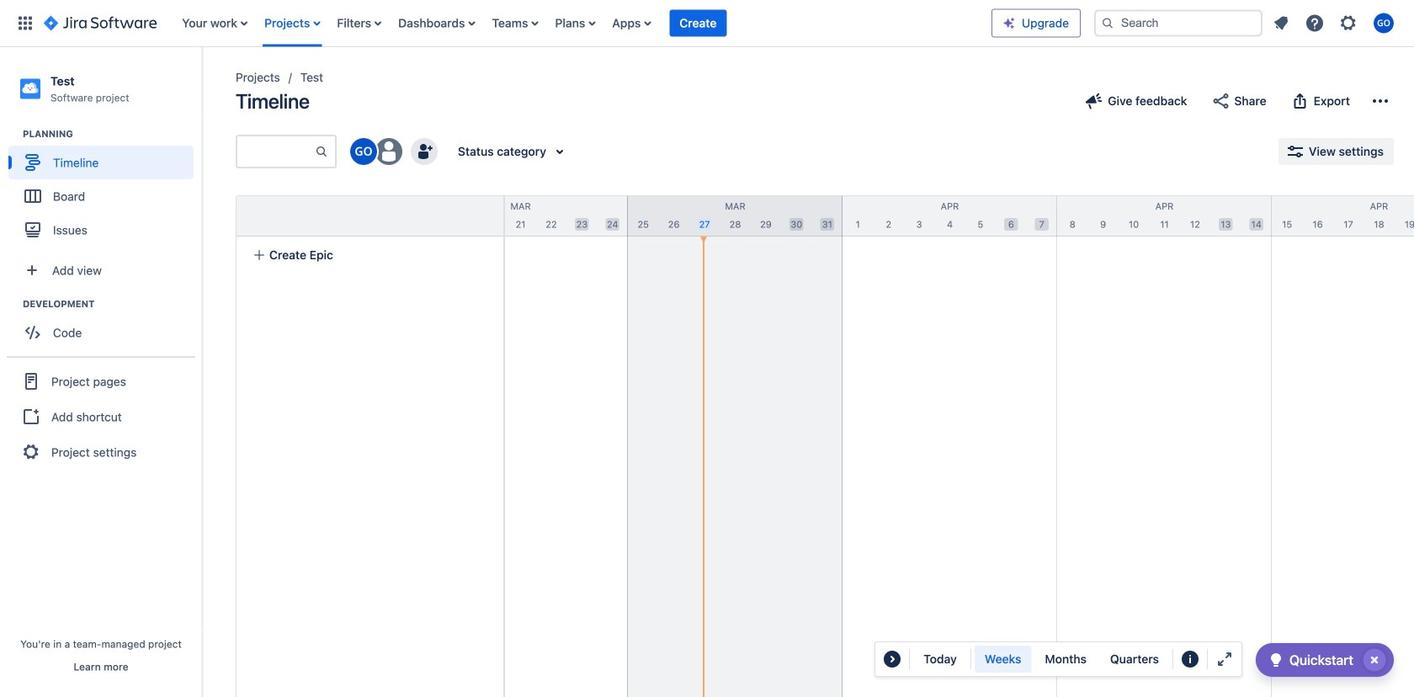 Task type: locate. For each thing, give the bounding box(es) containing it.
5 column header from the left
[[1057, 196, 1272, 236]]

row
[[237, 196, 503, 237]]

2 heading from the top
[[23, 297, 201, 311]]

enter full screen image
[[1215, 649, 1235, 669]]

legend image
[[1180, 649, 1200, 669]]

list item
[[670, 0, 727, 47]]

sidebar navigation image
[[184, 67, 221, 101]]

6 column header from the left
[[1272, 196, 1414, 236]]

banner
[[0, 0, 1414, 47]]

jira software image
[[44, 13, 157, 33], [44, 13, 157, 33]]

0 horizontal spatial list
[[174, 0, 992, 47]]

row group
[[236, 195, 503, 237]]

1 vertical spatial heading
[[23, 297, 201, 311]]

search image
[[1101, 16, 1115, 30]]

1 horizontal spatial list
[[1266, 8, 1404, 38]]

development image
[[3, 294, 23, 314]]

1 heading from the top
[[23, 127, 201, 141]]

0 vertical spatial heading
[[23, 127, 201, 141]]

heading for "development" icon
[[23, 297, 201, 311]]

group
[[8, 127, 201, 252], [8, 297, 201, 355], [7, 356, 195, 476], [975, 646, 1169, 673]]

list
[[174, 0, 992, 47], [1266, 8, 1404, 38]]

appswitcher icon image
[[15, 13, 35, 33]]

heading
[[23, 127, 201, 141], [23, 297, 201, 311]]

Search timeline text field
[[237, 136, 315, 167]]

column header
[[199, 196, 413, 236], [413, 196, 628, 236], [628, 196, 843, 236], [843, 196, 1057, 236], [1057, 196, 1272, 236], [1272, 196, 1414, 236]]

None search field
[[1094, 10, 1263, 37]]



Task type: vqa. For each thing, say whether or not it's contained in the screenshot.
bottommost the open icon
no



Task type: describe. For each thing, give the bounding box(es) containing it.
export icon image
[[1290, 91, 1310, 111]]

planning image
[[3, 124, 23, 144]]

help image
[[1305, 13, 1325, 33]]

timeline grid
[[199, 195, 1414, 697]]

check image
[[1266, 650, 1286, 670]]

row inside timeline grid
[[237, 196, 503, 237]]

row group inside timeline grid
[[236, 195, 503, 237]]

Search field
[[1094, 10, 1263, 37]]

add people image
[[414, 141, 434, 162]]

dismiss quickstart image
[[1361, 647, 1388, 673]]

your profile and settings image
[[1374, 13, 1394, 33]]

settings image
[[1339, 13, 1359, 33]]

heading for planning icon
[[23, 127, 201, 141]]

primary element
[[10, 0, 992, 47]]

1 column header from the left
[[199, 196, 413, 236]]

notifications image
[[1271, 13, 1291, 33]]

sidebar element
[[0, 47, 202, 697]]

4 column header from the left
[[843, 196, 1057, 236]]

3 column header from the left
[[628, 196, 843, 236]]

2 column header from the left
[[413, 196, 628, 236]]



